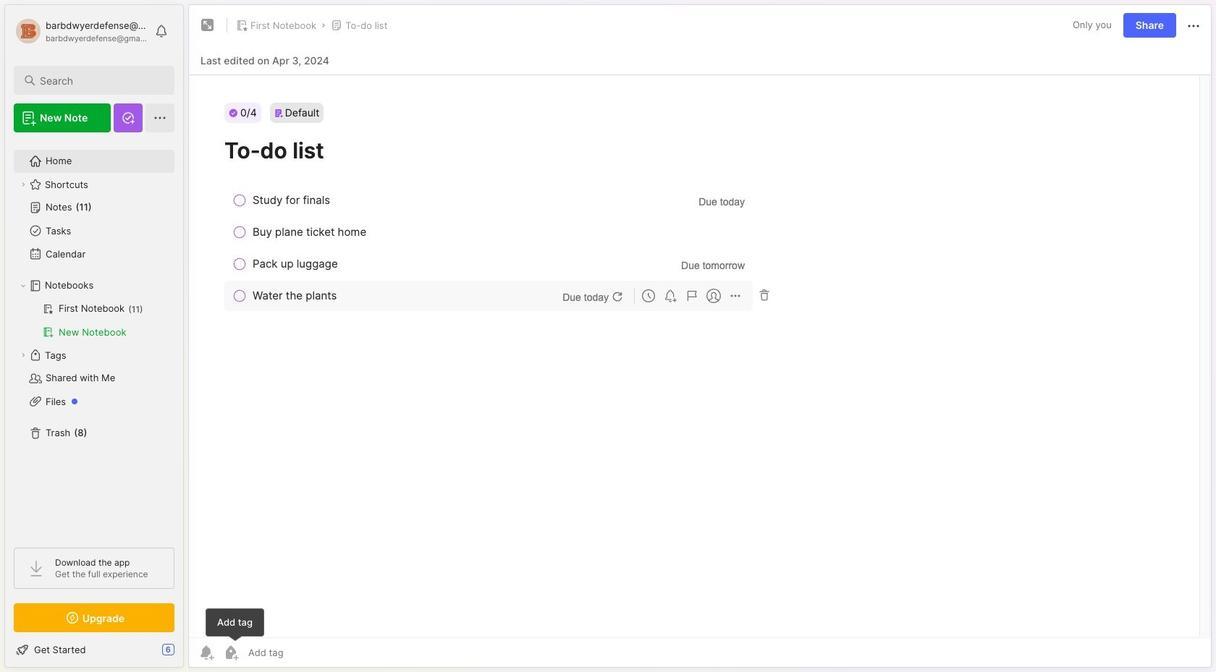 Task type: vqa. For each thing, say whether or not it's contained in the screenshot.
Add a reminder icon
yes



Task type: locate. For each thing, give the bounding box(es) containing it.
add tag image
[[222, 644, 240, 662]]

add a reminder image
[[198, 644, 215, 662]]

group
[[14, 298, 174, 344]]

more actions image
[[1185, 17, 1203, 35]]

expand tags image
[[19, 351, 28, 360]]

tree inside main element
[[5, 141, 183, 535]]

tooltip
[[206, 609, 264, 642]]

Account field
[[14, 17, 148, 46]]

expand notebooks image
[[19, 282, 28, 290]]

None search field
[[40, 72, 161, 89]]

Note Editor text field
[[189, 75, 1211, 638]]

group inside tree
[[14, 298, 174, 344]]

tree
[[5, 141, 183, 535]]

expand note image
[[199, 17, 216, 34]]

none search field inside main element
[[40, 72, 161, 89]]

Add tag field
[[247, 647, 356, 660]]



Task type: describe. For each thing, give the bounding box(es) containing it.
Help and Learning task checklist field
[[5, 639, 183, 662]]

click to collapse image
[[183, 646, 194, 663]]

note window element
[[188, 4, 1212, 672]]

Search text field
[[40, 74, 161, 88]]

main element
[[0, 0, 188, 673]]

More actions field
[[1185, 16, 1203, 35]]



